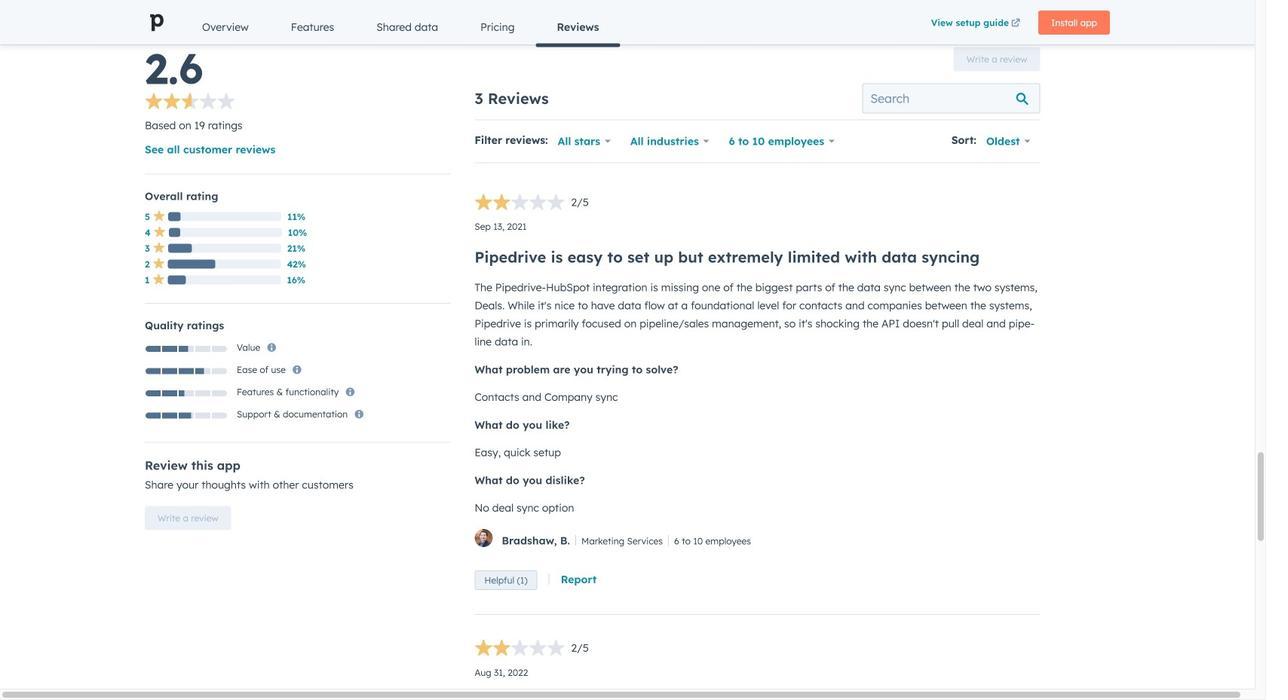 Task type: describe. For each thing, give the bounding box(es) containing it.
11% of users left a 5 star review. progress bar
[[168, 212, 181, 221]]

16% of users left a 1 star review. progress bar
[[168, 276, 186, 285]]

Search reviews search field
[[863, 83, 1041, 113]]



Task type: vqa. For each thing, say whether or not it's contained in the screenshot.
42% OF USERS LEFT A 2 STAR REVIEW. progress bar
yes



Task type: locate. For each thing, give the bounding box(es) containing it.
overall rating meter
[[145, 92, 235, 113], [475, 193, 589, 215], [145, 346, 228, 353], [145, 368, 228, 376], [145, 390, 228, 398], [145, 412, 228, 420], [475, 640, 589, 661]]

navigation
[[181, 9, 925, 47]]

42% of users left a 2 star review. progress bar
[[168, 260, 215, 269]]

21% of users left a 3 star review. progress bar
[[168, 244, 192, 253]]

10% of users left a 4 star review. progress bar
[[169, 228, 180, 237]]



